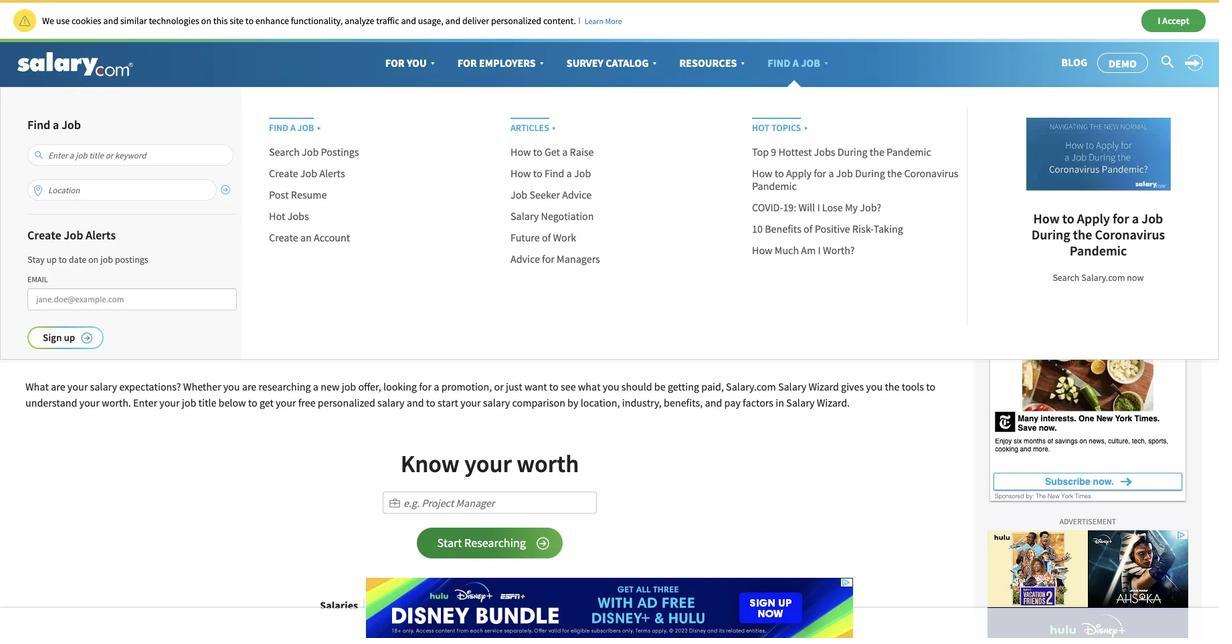 Task type: locate. For each thing, give the bounding box(es) containing it.
apply up "search salary.com now"
[[1077, 210, 1110, 226]]

hot
[[752, 122, 769, 134], [269, 209, 285, 223]]

for down future of work "link"
[[542, 252, 555, 266]]

i for how much am i worth?
[[818, 244, 821, 257]]

0 horizontal spatial of
[[542, 231, 551, 244]]

1 vertical spatial salary.com
[[726, 380, 776, 393]]

your down promotion,
[[460, 396, 481, 409]]

arrow circle right image
[[221, 186, 230, 195], [81, 332, 92, 344], [537, 537, 549, 550]]

salaries down jobs link
[[458, 619, 487, 630]]

just
[[506, 380, 522, 393]]

the inside what are your salary expectations? whether you are researching a new job offer, looking for a promotion, or just want to see what you should be getting paid, salary.com salary wizard gives you the tools to understand your worth. enter your job title below to get your free personalized salary and to start your salary comparison by location, industry, benefits, and pay factors in salary wizard.
[[885, 380, 900, 393]]

1 vertical spatial alerts
[[86, 227, 116, 243]]

create up stay
[[27, 227, 61, 243]]

stay up to date on job postings
[[27, 254, 148, 266]]

0 vertical spatial apply
[[786, 167, 812, 180]]

1 horizontal spatial apply
[[1077, 210, 1110, 226]]

below
[[218, 396, 246, 409]]

post resume
[[269, 188, 327, 201]]

start
[[437, 536, 462, 551]]

find down how to get a raise link
[[545, 167, 564, 180]]

search image up search image
[[34, 150, 43, 160]]

for left you
[[385, 56, 405, 69]]

personalized right deliver
[[491, 14, 541, 26]]

search for search job postings
[[269, 145, 300, 159]]

search image
[[1160, 54, 1175, 69], [34, 150, 43, 160]]

create job alerts up the date
[[27, 227, 116, 243]]

find a job down research
[[27, 117, 81, 133]]

for down top 9 hottest jobs during the pandemic link
[[814, 167, 826, 180]]

by for salaries by industry
[[489, 619, 498, 630]]

are
[[51, 380, 65, 393], [242, 380, 256, 393]]

i right will
[[817, 201, 820, 214]]

triangle right image inside find a job link
[[314, 118, 323, 133]]

1 vertical spatial search
[[1053, 271, 1080, 283]]

1 vertical spatial hot
[[269, 209, 285, 223]]

advertisement
[[581, 174, 638, 184], [1060, 516, 1116, 526]]

are up understand on the left bottom of page
[[51, 380, 65, 393]]

triangle right image
[[314, 118, 323, 133], [801, 118, 810, 133]]

and down looking
[[407, 396, 424, 409]]

0 horizontal spatial salary.com
[[726, 380, 776, 393]]

find a job up hot topics link
[[768, 56, 820, 69]]

1 horizontal spatial personalized
[[491, 14, 541, 26]]

2 horizontal spatial pandemic
[[1070, 242, 1127, 259]]

survey catalog link
[[557, 42, 669, 84]]

and right "usage,"
[[445, 14, 460, 26]]

0 vertical spatial i
[[1158, 14, 1160, 26]]

a up search job postings
[[290, 122, 296, 134]]

advice up 'negotiation'
[[562, 188, 592, 201]]

0 horizontal spatial hot
[[269, 209, 285, 223]]

1 vertical spatial pandemic
[[752, 179, 797, 193]]

email
[[27, 274, 48, 284]]

0 vertical spatial arrow circle right image
[[221, 186, 230, 195]]

2 horizontal spatial jobs
[[814, 145, 835, 159]]

e.g. Project Manager search field
[[383, 492, 597, 514]]

0 horizontal spatial advertisement
[[581, 174, 638, 184]]

a right get
[[562, 145, 568, 159]]

to
[[245, 14, 254, 26], [533, 145, 542, 159], [533, 167, 542, 180], [775, 167, 784, 180], [1062, 210, 1074, 226], [59, 254, 67, 266], [549, 380, 559, 393], [926, 380, 935, 393], [248, 396, 257, 409], [426, 396, 435, 409]]

triangle right image up hottest
[[801, 118, 810, 133]]

your
[[67, 380, 88, 393], [79, 396, 100, 409], [159, 396, 180, 409], [276, 396, 296, 409], [460, 396, 481, 409], [464, 449, 512, 479]]

create for create job alerts link
[[269, 167, 298, 180]]

now
[[1127, 271, 1144, 283]]

of up am
[[804, 222, 813, 236]]

cost
[[594, 599, 615, 613]]

salaries by industry
[[458, 619, 530, 630]]

by left categories
[[399, 619, 408, 630]]

find a job link up search job postings
[[269, 118, 323, 134]]

salary
[[107, 94, 131, 106], [511, 209, 539, 223], [778, 380, 806, 393], [786, 396, 815, 409]]

0 horizontal spatial job
[[100, 254, 113, 266]]

worth
[[517, 449, 579, 479]]

1 horizontal spatial of
[[617, 599, 626, 613]]

salaries down skills link
[[368, 619, 397, 630]]

find down 'home' link
[[27, 117, 50, 133]]

benefits up "salaries by income" link
[[546, 599, 584, 613]]

understand
[[25, 396, 77, 409]]

0 vertical spatial benefits
[[765, 222, 801, 236]]

2 horizontal spatial job
[[342, 380, 356, 393]]

1 horizontal spatial up
[[64, 331, 75, 344]]

0 horizontal spatial are
[[51, 380, 65, 393]]

by for salaries by income
[[570, 619, 579, 630]]

your right enter
[[159, 396, 180, 409]]

enhance
[[255, 14, 289, 26]]

or
[[494, 380, 504, 393]]

i left accept
[[1158, 14, 1160, 26]]

1 vertical spatial search image
[[34, 150, 43, 160]]

jane.doe@example.com text field
[[27, 288, 237, 310]]

traffic
[[376, 14, 399, 26]]

by left industry
[[489, 619, 498, 630]]

advice
[[562, 188, 592, 201], [511, 252, 540, 266]]

0 horizontal spatial find a job link
[[269, 118, 323, 134]]

1 horizontal spatial salary.com
[[1081, 271, 1125, 283]]

research link
[[54, 94, 92, 107]]

job seeker advice link
[[511, 188, 592, 201]]

salary down or
[[483, 396, 510, 409]]

an
[[300, 231, 312, 244]]

much
[[775, 244, 799, 257]]

find a job link up hot topics link
[[758, 42, 841, 84]]

by left income
[[570, 619, 579, 630]]

0 vertical spatial advice
[[562, 188, 592, 201]]

this
[[213, 14, 228, 26]]

1 horizontal spatial on
[[201, 14, 211, 26]]

for you link
[[375, 42, 447, 84]]

your up understand on the left bottom of page
[[67, 380, 88, 393]]

0 horizontal spatial personalized
[[318, 396, 375, 409]]

1 horizontal spatial alerts
[[319, 167, 345, 180]]

0 vertical spatial up
[[46, 254, 57, 266]]

how to apply for a job during the coronavirus pandemic up "search salary.com now"
[[1032, 210, 1165, 259]]

1 horizontal spatial pandemic
[[887, 145, 931, 159]]

job
[[801, 56, 820, 69], [62, 117, 81, 133], [297, 122, 314, 134], [302, 145, 319, 159], [300, 167, 317, 180], [574, 167, 591, 180], [836, 167, 853, 180], [511, 188, 527, 201], [1142, 210, 1163, 226], [64, 227, 83, 243]]

salary.com left now
[[1081, 271, 1125, 283]]

be
[[654, 380, 665, 393]]

1 vertical spatial up
[[64, 331, 75, 344]]

pandemic up how to apply for a job during the coronavirus pandemic link
[[887, 145, 931, 159]]

benefits
[[765, 222, 801, 236], [546, 599, 584, 613]]

2 for from the left
[[457, 56, 477, 69]]

2 triangle right image from the left
[[801, 118, 810, 133]]

arrow circle right image inside sign up button
[[81, 332, 92, 344]]

company
[[403, 599, 447, 613]]

worth.
[[102, 396, 131, 409]]

are up below
[[242, 380, 256, 393]]

2 horizontal spatial arrow circle right image
[[537, 537, 549, 550]]

post
[[269, 188, 289, 201]]

pandemic inside top 9 hottest jobs during the pandemic link
[[887, 145, 931, 159]]

1 vertical spatial i
[[817, 201, 820, 214]]

arrow circle right image inside start researching button
[[537, 537, 549, 550]]

on right the date
[[88, 254, 99, 266]]

new
[[321, 380, 340, 393]]

1 vertical spatial personalized
[[318, 396, 375, 409]]

None text field
[[27, 179, 217, 201]]

None text field
[[27, 144, 234, 166]]

2 vertical spatial arrow circle right image
[[537, 537, 549, 550]]

0 vertical spatial coronavirus
[[904, 167, 958, 180]]

salaries for salaries by categories
[[368, 619, 397, 630]]

jobs up salaries by industry link
[[457, 599, 479, 613]]

more
[[605, 16, 622, 26]]

of right cost
[[617, 599, 626, 613]]

0 vertical spatial during
[[837, 145, 867, 159]]

how for how to get a raise link
[[511, 145, 531, 159]]

of for future of work
[[542, 231, 551, 244]]

create job alerts up 'resume' in the left top of the page
[[269, 167, 345, 180]]

the up how to apply for a job during the coronavirus pandemic link
[[870, 145, 884, 159]]

1 horizontal spatial search
[[1053, 271, 1080, 283]]

future of work
[[511, 231, 576, 244]]

you right gives
[[866, 380, 883, 393]]

income
[[581, 619, 608, 630]]

for inside what are your salary expectations? whether you are researching a new job offer, looking for a promotion, or just want to see what you should be getting paid, salary.com salary wizard gives you the tools to understand your worth. enter your job title below to get your free personalized salary and to start your salary comparison by location, industry, benefits, and pay factors in salary wizard.
[[419, 380, 432, 393]]

1 horizontal spatial for
[[457, 56, 477, 69]]

blog
[[1062, 56, 1087, 69]]

0 horizontal spatial triangle right image
[[314, 118, 323, 133]]

create an account
[[269, 231, 350, 244]]

2 vertical spatial during
[[1032, 226, 1070, 243]]

your left worth.
[[79, 396, 100, 409]]

1 triangle right image from the left
[[314, 118, 323, 133]]

managers
[[557, 252, 600, 266]]

1 for from the left
[[385, 56, 405, 69]]

0 horizontal spatial search
[[269, 145, 300, 159]]

company link
[[403, 599, 447, 613]]

how for how much am i worth? link on the right of the page
[[752, 244, 772, 257]]

sign up button
[[29, 328, 102, 348]]

what are your salary expectations? whether you are researching a new job offer, looking for a promotion, or just want to see what you should be getting paid, salary.com salary wizard gives you the tools to understand your worth. enter your job title below to get your free personalized salary and to start your salary comparison by location, industry, benefits, and pay factors in salary wizard.
[[25, 380, 935, 409]]

0 horizontal spatial you
[[223, 380, 240, 393]]

and
[[103, 14, 118, 26], [401, 14, 416, 26], [445, 14, 460, 26], [407, 396, 424, 409], [705, 396, 722, 409]]

jobs right hottest
[[814, 145, 835, 159]]

1 vertical spatial benefits
[[546, 599, 584, 613]]

coronavirus
[[904, 167, 958, 180], [1095, 226, 1165, 243]]

arrow circle right image right sign up
[[81, 332, 92, 344]]

up right the sign
[[64, 331, 75, 344]]

2 you from the left
[[603, 380, 619, 393]]

top 9 hottest jobs during the pandemic link
[[752, 145, 931, 159]]

employers
[[479, 56, 536, 69]]

comparison
[[512, 396, 565, 409]]

survey catalog
[[567, 56, 649, 69]]

0 horizontal spatial arrow circle right image
[[81, 332, 92, 344]]

on
[[201, 14, 211, 26], [88, 254, 99, 266]]

up for stay
[[46, 254, 57, 266]]

personalized
[[491, 14, 541, 26], [318, 396, 375, 409]]

of left "work"
[[542, 231, 551, 244]]

in
[[776, 396, 784, 409]]

None search field
[[383, 492, 597, 514]]

advertisement region
[[366, 188, 853, 248], [988, 336, 1188, 504], [988, 530, 1188, 638], [366, 578, 853, 638]]

0 vertical spatial on
[[201, 14, 211, 26]]

cost of living link
[[594, 599, 656, 613]]

2 horizontal spatial find a job
[[768, 56, 820, 69]]

up right stay
[[46, 254, 57, 266]]

find
[[768, 56, 790, 69], [27, 117, 50, 133], [269, 122, 288, 134], [545, 167, 564, 180]]

salaries down benefits link
[[539, 619, 568, 630]]

am
[[801, 244, 816, 257]]

0 horizontal spatial pandemic
[[752, 179, 797, 193]]

search image
[[34, 185, 42, 196]]

0 horizontal spatial apply
[[786, 167, 812, 180]]

salary up worth.
[[90, 380, 117, 393]]

of inside "link"
[[542, 231, 551, 244]]

pandemic up "search salary.com now"
[[1070, 242, 1127, 259]]

0 vertical spatial find a job link
[[758, 42, 841, 84]]

advice down future
[[511, 252, 540, 266]]

how to find a job link
[[511, 167, 591, 180]]

the up taking
[[887, 167, 902, 180]]

how to get a raise
[[511, 145, 594, 159]]

researching
[[259, 380, 311, 393]]

up inside button
[[64, 331, 75, 344]]

10 benefits of positive risk-taking link
[[752, 222, 903, 236]]

1 vertical spatial arrow circle right image
[[81, 332, 92, 344]]

and left similar
[[103, 14, 118, 26]]

enter
[[133, 396, 157, 409]]

hot down post
[[269, 209, 285, 223]]

job left title in the bottom of the page
[[182, 396, 196, 409]]

find up hot topics link
[[768, 56, 790, 69]]

i inside "button"
[[1158, 14, 1160, 26]]

on left this at the left top of page
[[201, 14, 211, 26]]

up for sign
[[64, 331, 75, 344]]

alerts up stay up to date on job postings
[[86, 227, 116, 243]]

hot topics
[[752, 122, 801, 134]]

during
[[837, 145, 867, 159], [855, 167, 885, 180], [1032, 226, 1070, 243]]

a down research
[[53, 117, 59, 133]]

salary.com image
[[17, 52, 133, 76]]

1 horizontal spatial how to apply for a job during the coronavirus pandemic
[[1032, 210, 1165, 259]]

salary down looking
[[377, 396, 405, 409]]

how to apply for a job during the coronavirus pandemic up my
[[752, 167, 958, 193]]

0 horizontal spatial up
[[46, 254, 57, 266]]

0 vertical spatial hot
[[752, 122, 769, 134]]

1 horizontal spatial jobs
[[457, 599, 479, 613]]

education link
[[489, 599, 536, 613]]

hot inside hot jobs link
[[269, 209, 285, 223]]

jobs down post resume link
[[288, 209, 309, 223]]

2 horizontal spatial you
[[866, 380, 883, 393]]

i right am
[[818, 244, 821, 257]]

2 are from the left
[[242, 380, 256, 393]]

tools
[[902, 380, 924, 393]]

hot up top
[[752, 122, 769, 134]]

1 horizontal spatial are
[[242, 380, 256, 393]]

0 horizontal spatial advice
[[511, 252, 540, 266]]

2 vertical spatial job
[[182, 396, 196, 409]]

0 horizontal spatial for
[[385, 56, 405, 69]]

arrow circle right image left post
[[221, 186, 230, 195]]

how for how to find a job link
[[511, 167, 531, 180]]

0 vertical spatial pandemic
[[887, 145, 931, 159]]

job
[[100, 254, 113, 266], [342, 380, 356, 393], [182, 396, 196, 409]]

triangle right image up search job postings
[[314, 118, 323, 133]]

for left the employers
[[457, 56, 477, 69]]

i for covid-19: will i lose my job?
[[817, 201, 820, 214]]

want
[[525, 380, 547, 393]]

find inside how to find a job link
[[545, 167, 564, 180]]

i
[[1158, 14, 1160, 26], [817, 201, 820, 214], [818, 244, 821, 257]]

we
[[42, 14, 54, 26]]

0 vertical spatial jobs
[[814, 145, 835, 159]]

1 horizontal spatial advertisement
[[1060, 516, 1116, 526]]

Enter a job title or keyword text field
[[27, 144, 234, 166]]

benefits up the much
[[765, 222, 801, 236]]

job right new
[[342, 380, 356, 393]]

what
[[578, 380, 601, 393]]

salary.com up factors at the bottom right of page
[[726, 380, 776, 393]]

jobs
[[814, 145, 835, 159], [288, 209, 309, 223], [457, 599, 479, 613]]

research
[[54, 94, 88, 106]]

salary
[[90, 380, 117, 393], [377, 396, 405, 409], [483, 396, 510, 409]]

create up post
[[269, 167, 298, 180]]

will
[[799, 201, 815, 214]]

salaries up the what
[[25, 324, 108, 354]]

1 vertical spatial coronavirus
[[1095, 226, 1165, 243]]

seeker
[[530, 188, 560, 201]]

search image down i accept "button"
[[1160, 54, 1175, 69]]

functionality,
[[291, 14, 343, 26]]

you up location,
[[603, 380, 619, 393]]

1 horizontal spatial you
[[603, 380, 619, 393]]

1 horizontal spatial create job alerts
[[269, 167, 345, 180]]

find a job up search job postings
[[269, 122, 314, 134]]

arrow circle right image right the researching
[[537, 537, 549, 550]]

hot inside hot topics link
[[752, 122, 769, 134]]

0 horizontal spatial coronavirus
[[904, 167, 958, 180]]

and down paid,
[[705, 396, 722, 409]]

salaries for salaries by income
[[539, 619, 568, 630]]

1 horizontal spatial job
[[182, 396, 196, 409]]

the left tools
[[885, 380, 900, 393]]

1 vertical spatial how to apply for a job during the coronavirus pandemic
[[1032, 210, 1165, 259]]

2 vertical spatial jobs
[[457, 599, 479, 613]]

triangle right image inside hot topics link
[[801, 118, 810, 133]]

alerts down postings
[[319, 167, 345, 180]]

1 horizontal spatial find a job link
[[758, 42, 841, 84]]

pandemic inside how to apply for a job during the coronavirus pandemic link
[[752, 179, 797, 193]]

hot for hot jobs
[[269, 209, 285, 223]]

1 vertical spatial advice
[[511, 252, 540, 266]]

0 horizontal spatial create job alerts
[[27, 227, 116, 243]]

offer,
[[358, 380, 381, 393]]

0 vertical spatial search
[[269, 145, 300, 159]]

pandemic up covid-
[[752, 179, 797, 193]]



Task type: vqa. For each thing, say whether or not it's contained in the screenshot.
"Need a more detailed Personal Salary Report"
no



Task type: describe. For each thing, give the bounding box(es) containing it.
2 horizontal spatial of
[[804, 222, 813, 236]]

0 horizontal spatial salary
[[90, 380, 117, 393]]

0 horizontal spatial alerts
[[86, 227, 116, 243]]

what
[[25, 380, 49, 393]]

10 benefits of positive risk-taking
[[752, 222, 903, 236]]

promotion,
[[441, 380, 492, 393]]

similar
[[120, 14, 147, 26]]

hot jobs link
[[269, 209, 309, 223]]

expectations?
[[119, 380, 181, 393]]

create an account link
[[269, 231, 350, 244]]

create job alerts link
[[269, 167, 345, 180]]

19:
[[783, 201, 796, 214]]

1 you from the left
[[223, 380, 240, 393]]

0 vertical spatial salary.com
[[1081, 271, 1125, 283]]

arrow circle right image for start researching
[[537, 537, 549, 550]]

triangle right image for hottest
[[801, 118, 810, 133]]

1 are from the left
[[51, 380, 65, 393]]

0 horizontal spatial find a job
[[27, 117, 81, 133]]

salary negotiation link
[[511, 209, 594, 223]]

salaries by industry link
[[458, 619, 530, 630]]

hot jobs
[[269, 209, 309, 223]]

know
[[401, 449, 460, 479]]

getting
[[668, 380, 699, 393]]

salary up the "in"
[[778, 380, 806, 393]]

resume
[[291, 188, 327, 201]]

by for salaries by categories
[[399, 619, 408, 630]]

content.
[[543, 14, 576, 26]]

see
[[561, 380, 576, 393]]

worth?
[[823, 244, 855, 257]]

benefits,
[[664, 396, 703, 409]]

technologies
[[149, 14, 199, 26]]

0 vertical spatial create job alerts
[[269, 167, 345, 180]]

resources link
[[669, 42, 758, 84]]

analyze
[[345, 14, 374, 26]]

salaries by categories link
[[368, 619, 448, 630]]

future of work link
[[511, 231, 576, 244]]

positive
[[815, 222, 850, 236]]

search salary.com now
[[1053, 271, 1144, 283]]

hot for hot topics
[[752, 122, 769, 134]]

home
[[12, 94, 34, 106]]

advice for managers link
[[511, 252, 600, 266]]

job image
[[389, 498, 400, 508]]

top
[[752, 145, 769, 159]]

for up now
[[1113, 210, 1129, 226]]

looking
[[383, 380, 417, 393]]

arrow circle right image for sign up
[[81, 332, 92, 344]]

a up now
[[1132, 210, 1139, 226]]

job seeker advice
[[511, 188, 592, 201]]

0 horizontal spatial how to apply for a job during the coronavirus pandemic
[[752, 167, 958, 193]]

0 vertical spatial advertisement
[[581, 174, 638, 184]]

you
[[407, 56, 427, 69]]

i accept button
[[1141, 9, 1206, 32]]

0 vertical spatial alerts
[[319, 167, 345, 180]]

by inside what are your salary expectations? whether you are researching a new job offer, looking for a promotion, or just want to see what you should be getting paid, salary.com salary wizard gives you the tools to understand your worth. enter your job title below to get your free personalized salary and to start your salary comparison by location, industry, benefits, and pay factors in salary wizard.
[[567, 396, 578, 409]]

1 vertical spatial find a job link
[[269, 118, 323, 134]]

demo link
[[1097, 53, 1148, 73]]

for inside advice for managers link
[[542, 252, 555, 266]]

for inside how to apply for a job during the coronavirus pandemic link
[[814, 167, 826, 180]]

2 horizontal spatial salary
[[483, 396, 510, 409]]

usage,
[[418, 14, 443, 26]]

learn
[[585, 16, 604, 26]]

start researching button
[[417, 528, 563, 559]]

postings
[[115, 254, 148, 266]]

0 vertical spatial search image
[[1160, 54, 1175, 69]]

work
[[553, 231, 576, 244]]

salaries by income
[[539, 619, 608, 630]]

hottest
[[778, 145, 812, 159]]

search for search salary.com now
[[1053, 271, 1080, 283]]

0 horizontal spatial jobs
[[288, 209, 309, 223]]

triangle right image
[[549, 118, 559, 133]]

and right traffic
[[401, 14, 416, 26]]

1 horizontal spatial find a job
[[269, 122, 314, 134]]

title
[[198, 396, 216, 409]]

0 horizontal spatial benefits
[[546, 599, 584, 613]]

factors
[[743, 396, 773, 409]]

find up search job postings
[[269, 122, 288, 134]]

1 vertical spatial advertisement
[[1060, 516, 1116, 526]]

0 horizontal spatial on
[[88, 254, 99, 266]]

salaries for salaries by industry
[[458, 619, 487, 630]]

get
[[260, 396, 274, 409]]

1 horizontal spatial advice
[[562, 188, 592, 201]]

skills link
[[368, 599, 393, 613]]

sign up
[[43, 331, 75, 344]]

wizard.
[[817, 396, 850, 409]]

3 you from the left
[[866, 380, 883, 393]]

salaries left skills link
[[320, 599, 358, 613]]

2 vertical spatial pandemic
[[1070, 242, 1127, 259]]

future
[[511, 231, 540, 244]]

Location text field
[[27, 179, 217, 201]]

a up hot topics link
[[793, 56, 799, 69]]

gives
[[841, 380, 864, 393]]

for employers link
[[447, 42, 557, 84]]

your up e.g. project manager search field on the left of page
[[464, 449, 512, 479]]

1 vertical spatial job
[[342, 380, 356, 393]]

use
[[56, 14, 70, 26]]

hot topics link
[[752, 118, 810, 134]]

salaries by income link
[[539, 619, 608, 630]]

personalized inside what are your salary expectations? whether you are researching a new job offer, looking for a promotion, or just want to see what you should be getting paid, salary.com salary wizard gives you the tools to understand your worth. enter your job title below to get your free personalized salary and to start your salary comparison by location, industry, benefits, and pay factors in salary wizard.
[[318, 396, 375, 409]]

salary right the "in"
[[786, 396, 815, 409]]

0 vertical spatial job
[[100, 254, 113, 266]]

how to apply for a job during the coronavirus pandemic link
[[752, 167, 961, 193]]

salary right research link
[[107, 94, 131, 106]]

of for cost of living
[[617, 599, 626, 613]]

for for for employers
[[457, 56, 477, 69]]

how much am i worth?
[[752, 244, 855, 257]]

1 horizontal spatial arrow circle right image
[[221, 186, 230, 195]]

the up "search salary.com now"
[[1073, 226, 1092, 243]]

home link
[[12, 94, 39, 107]]

create for create an account link
[[269, 231, 298, 244]]

i accept
[[1158, 14, 1189, 26]]

a up the start
[[434, 380, 439, 393]]

1 vertical spatial create job alerts
[[27, 227, 116, 243]]

how for how to apply for a job during the coronavirus pandemic link
[[752, 167, 772, 180]]

salary.com inside what are your salary expectations? whether you are researching a new job offer, looking for a promotion, or just want to see what you should be getting paid, salary.com salary wizard gives you the tools to understand your worth. enter your job title below to get your free personalized salary and to start your salary comparison by location, industry, benefits, and pay factors in salary wizard.
[[726, 380, 776, 393]]

categories
[[410, 619, 448, 630]]

a down raise
[[566, 167, 572, 180]]

triangle right image for postings
[[314, 118, 323, 133]]

a down top 9 hottest jobs during the pandemic link
[[828, 167, 834, 180]]

covid-
[[752, 201, 783, 214]]

9
[[771, 145, 776, 159]]

articles link
[[511, 118, 559, 134]]

1 horizontal spatial salary
[[377, 396, 405, 409]]

your down the researching
[[276, 396, 296, 409]]

researching
[[464, 536, 526, 551]]

wizard
[[809, 380, 839, 393]]

start researching
[[437, 536, 526, 551]]

my
[[845, 201, 858, 214]]

benefits link
[[546, 599, 584, 613]]

account
[[314, 231, 350, 244]]

we use cookies and similar technologies on this site to enhance functionality, analyze traffic and usage, and deliver personalized content.
[[42, 14, 576, 26]]

negotiation
[[541, 209, 594, 223]]

top 9 hottest jobs during the pandemic
[[752, 145, 931, 159]]

salary up future
[[511, 209, 539, 223]]

1 vertical spatial apply
[[1077, 210, 1110, 226]]

covid-19: will i lose my job?
[[752, 201, 881, 214]]

demo
[[1109, 57, 1137, 70]]

paid,
[[701, 380, 724, 393]]

taking
[[873, 222, 903, 236]]

1 vertical spatial during
[[855, 167, 885, 180]]

a left new
[[313, 380, 318, 393]]

skills
[[368, 599, 393, 613]]

0 vertical spatial personalized
[[491, 14, 541, 26]]

0 horizontal spatial search image
[[34, 150, 43, 160]]

for for for you
[[385, 56, 405, 69]]

1 horizontal spatial coronavirus
[[1095, 226, 1165, 243]]

1 horizontal spatial benefits
[[765, 222, 801, 236]]

should
[[621, 380, 652, 393]]



